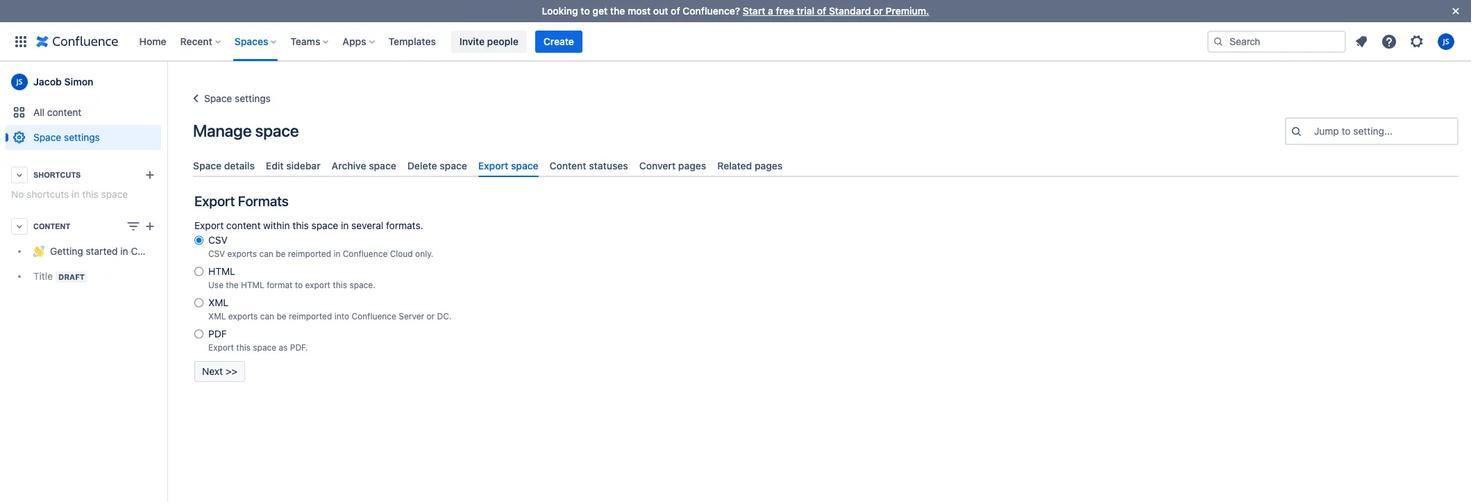 Task type: describe. For each thing, give the bounding box(es) containing it.
standard
[[829, 5, 871, 17]]

reimported for xml
[[289, 311, 332, 322]]

shortcuts
[[33, 171, 81, 179]]

export formats
[[194, 193, 289, 209]]

appswitcher icon image
[[12, 33, 29, 50]]

invite
[[460, 35, 485, 47]]

jacob
[[33, 76, 62, 87]]

tab list containing space details
[[187, 154, 1465, 177]]

or inside xml xml exports can be reimported into confluence server or dc.
[[427, 311, 435, 322]]

start a free trial of standard or premium. link
[[743, 5, 929, 17]]

archive space
[[332, 160, 396, 172]]

settings inside space element
[[64, 131, 100, 143]]

space inside pdf export this space as pdf.
[[253, 342, 276, 353]]

space details
[[193, 160, 255, 172]]

premium.
[[886, 5, 929, 17]]

pages for convert pages
[[678, 160, 706, 172]]

help icon image
[[1381, 33, 1398, 50]]

global element
[[8, 22, 1208, 61]]

1 vertical spatial space
[[33, 131, 61, 143]]

manage space
[[193, 121, 299, 140]]

space inside space element
[[101, 188, 128, 200]]

in down 'shortcuts' dropdown button
[[72, 188, 80, 200]]

in inside tree
[[120, 245, 128, 257]]

2 of from the left
[[817, 5, 827, 17]]

getting
[[50, 245, 83, 257]]

2 xml from the top
[[208, 311, 226, 322]]

out
[[653, 5, 668, 17]]

0 vertical spatial html
[[208, 265, 235, 277]]

templates link
[[384, 30, 440, 52]]

all content
[[33, 106, 81, 118]]

server
[[399, 311, 424, 322]]

content statuses
[[550, 160, 628, 172]]

draft
[[58, 272, 85, 281]]

pdf.
[[290, 342, 308, 353]]

space up edit
[[255, 121, 299, 140]]

no shortcuts in this space
[[11, 188, 128, 200]]

change view image
[[125, 218, 142, 235]]

content for export
[[226, 220, 261, 231]]

space inside delete space link
[[440, 160, 467, 172]]

1 vertical spatial html
[[241, 280, 264, 290]]

Search field
[[1208, 30, 1346, 52]]

templates
[[389, 35, 436, 47]]

space inside 'export space' link
[[511, 160, 539, 172]]

0 vertical spatial space
[[204, 92, 232, 104]]

be for csv
[[276, 249, 286, 259]]

settings icon image
[[1409, 33, 1426, 50]]

export space
[[478, 160, 539, 172]]

close image
[[1448, 3, 1465, 19]]

delete space link
[[402, 154, 473, 177]]

space inside 'tab list'
[[193, 160, 222, 172]]

invite people
[[460, 35, 519, 47]]

convert
[[639, 160, 676, 172]]

statuses
[[589, 160, 628, 172]]

be for xml
[[277, 311, 287, 322]]

apps button
[[338, 30, 380, 52]]

pdf
[[208, 328, 227, 340]]

can for xml
[[260, 311, 274, 322]]

jump
[[1315, 125, 1339, 137]]

tree inside space element
[[6, 239, 182, 289]]

html use the html format to export this space.
[[208, 265, 376, 290]]

recent
[[180, 35, 212, 47]]

exports for csv
[[227, 249, 257, 259]]

edit sidebar link
[[260, 154, 326, 177]]

use
[[208, 280, 224, 290]]

jump to setting...
[[1315, 125, 1393, 137]]

start
[[743, 5, 766, 17]]

get
[[593, 5, 608, 17]]

within
[[263, 220, 290, 231]]

convert pages link
[[634, 154, 712, 177]]

2 csv from the top
[[208, 249, 225, 259]]

this inside space element
[[82, 188, 98, 200]]

no
[[11, 188, 24, 200]]

collapse sidebar image
[[151, 68, 182, 96]]

export for export formats
[[194, 193, 235, 209]]

create a page image
[[142, 218, 158, 235]]

people
[[487, 35, 519, 47]]

csv csv exports can be reimported in confluence cloud only.
[[208, 234, 434, 259]]

all content link
[[6, 100, 161, 125]]

jacob simon
[[33, 76, 93, 87]]

convert pages
[[639, 160, 706, 172]]

export space link
[[473, 154, 544, 177]]

trial
[[797, 5, 815, 17]]

invite people button
[[451, 30, 527, 52]]

pdf export this space as pdf.
[[208, 328, 308, 353]]

title draft
[[33, 270, 85, 282]]

apps
[[343, 35, 366, 47]]

related pages
[[717, 160, 783, 172]]

0 horizontal spatial space settings link
[[6, 125, 161, 150]]

to for setting...
[[1342, 125, 1351, 137]]

confluence?
[[683, 5, 740, 17]]

create
[[544, 35, 574, 47]]

spaces
[[235, 35, 268, 47]]

space details link
[[187, 154, 260, 177]]

0 vertical spatial or
[[874, 5, 883, 17]]

several
[[352, 220, 383, 231]]

teams
[[291, 35, 320, 47]]

0 vertical spatial the
[[610, 5, 625, 17]]

create link
[[535, 30, 583, 52]]



Task type: locate. For each thing, give the bounding box(es) containing it.
details
[[224, 160, 255, 172]]

1 horizontal spatial content
[[226, 220, 261, 231]]

0 vertical spatial xml
[[208, 297, 229, 308]]

0 vertical spatial can
[[259, 249, 273, 259]]

content for content
[[33, 222, 70, 231]]

1 vertical spatial space settings
[[33, 131, 100, 143]]

1 horizontal spatial to
[[581, 5, 590, 17]]

can
[[259, 249, 273, 259], [260, 311, 274, 322]]

1 vertical spatial content
[[33, 222, 70, 231]]

0 vertical spatial reimported
[[288, 249, 331, 259]]

content up getting
[[33, 222, 70, 231]]

exports
[[227, 249, 257, 259], [228, 311, 258, 322]]

export for export space
[[478, 160, 509, 172]]

1 vertical spatial to
[[1342, 125, 1351, 137]]

0 horizontal spatial html
[[208, 265, 235, 277]]

in down export content within this space in several formats.
[[334, 249, 341, 259]]

space element
[[0, 61, 182, 502]]

content inside "link"
[[550, 160, 587, 172]]

home
[[139, 35, 166, 47]]

dc.
[[437, 311, 452, 322]]

to for get
[[581, 5, 590, 17]]

export right delete space
[[478, 160, 509, 172]]

export content within this space in several formats.
[[194, 220, 423, 231]]

teams button
[[286, 30, 334, 52]]

xml down use
[[208, 297, 229, 308]]

1 xml from the top
[[208, 297, 229, 308]]

in right started in the left of the page
[[120, 245, 128, 257]]

banner containing home
[[0, 22, 1471, 61]]

content for content statuses
[[550, 160, 587, 172]]

xml xml exports can be reimported into confluence server or dc.
[[208, 297, 452, 322]]

1 horizontal spatial settings
[[235, 92, 271, 104]]

content inside space element
[[47, 106, 81, 118]]

0 horizontal spatial content
[[47, 106, 81, 118]]

of right out
[[671, 5, 680, 17]]

to right jump
[[1342, 125, 1351, 137]]

all
[[33, 106, 44, 118]]

0 horizontal spatial the
[[226, 280, 239, 290]]

space left details
[[193, 160, 222, 172]]

0 vertical spatial space settings
[[204, 92, 271, 104]]

the right get
[[610, 5, 625, 17]]

confluence image
[[36, 33, 118, 50], [36, 33, 118, 50]]

jacob simon link
[[6, 68, 161, 96]]

pages
[[678, 160, 706, 172], [755, 160, 783, 172]]

this inside html use the html format to export this space.
[[333, 280, 347, 290]]

exports up pdf export this space as pdf.
[[228, 311, 258, 322]]

can down the within
[[259, 249, 273, 259]]

confluence right into
[[352, 311, 396, 322]]

content
[[47, 106, 81, 118], [226, 220, 261, 231]]

space right delete
[[440, 160, 467, 172]]

can inside csv csv exports can be reimported in confluence cloud only.
[[259, 249, 273, 259]]

this
[[82, 188, 98, 200], [293, 220, 309, 231], [333, 280, 347, 290], [236, 342, 251, 353]]

export inside 'tab list'
[[478, 160, 509, 172]]

exports inside csv csv exports can be reimported in confluence cloud only.
[[227, 249, 257, 259]]

space left as at the bottom left of page
[[253, 342, 276, 353]]

simon
[[64, 76, 93, 87]]

0 vertical spatial be
[[276, 249, 286, 259]]

1 csv from the top
[[208, 234, 228, 246]]

0 horizontal spatial pages
[[678, 160, 706, 172]]

0 vertical spatial content
[[550, 160, 587, 172]]

2 horizontal spatial to
[[1342, 125, 1351, 137]]

settings up manage space
[[235, 92, 271, 104]]

free
[[776, 5, 794, 17]]

0 horizontal spatial of
[[671, 5, 680, 17]]

exports for xml
[[228, 311, 258, 322]]

this down 'shortcuts' dropdown button
[[82, 188, 98, 200]]

the inside html use the html format to export this space.
[[226, 280, 239, 290]]

1 of from the left
[[671, 5, 680, 17]]

1 vertical spatial content
[[226, 220, 261, 231]]

of
[[671, 5, 680, 17], [817, 5, 827, 17]]

only.
[[415, 249, 434, 259]]

started
[[86, 245, 118, 257]]

delete space
[[407, 160, 467, 172]]

1 vertical spatial settings
[[64, 131, 100, 143]]

or
[[874, 5, 883, 17], [427, 311, 435, 322]]

title
[[33, 270, 53, 282]]

reimported down export content within this space in several formats.
[[288, 249, 331, 259]]

1 horizontal spatial pages
[[755, 160, 783, 172]]

content statuses link
[[544, 154, 634, 177]]

reimported inside xml xml exports can be reimported into confluence server or dc.
[[289, 311, 332, 322]]

add shortcut image
[[142, 167, 158, 183]]

confluence inside space element
[[131, 245, 182, 257]]

0 vertical spatial content
[[47, 106, 81, 118]]

the
[[610, 5, 625, 17], [226, 280, 239, 290]]

None radio
[[194, 265, 203, 279], [194, 296, 203, 310], [194, 327, 203, 341], [194, 265, 203, 279], [194, 296, 203, 310], [194, 327, 203, 341]]

shortcuts
[[26, 188, 69, 200]]

confluence down several
[[343, 249, 388, 259]]

space up manage
[[204, 92, 232, 104]]

confluence inside xml xml exports can be reimported into confluence server or dc.
[[352, 311, 396, 322]]

export inside pdf export this space as pdf.
[[208, 342, 234, 353]]

space settings
[[204, 92, 271, 104], [33, 131, 100, 143]]

html up use
[[208, 265, 235, 277]]

tree containing getting started in confluence
[[6, 239, 182, 289]]

space settings link down all content
[[6, 125, 161, 150]]

confluence inside csv csv exports can be reimported in confluence cloud only.
[[343, 249, 388, 259]]

banner
[[0, 22, 1471, 61]]

2 pages from the left
[[755, 160, 783, 172]]

edit
[[266, 160, 284, 172]]

content right the all
[[47, 106, 81, 118]]

space down the all
[[33, 131, 61, 143]]

this right export
[[333, 280, 347, 290]]

this left as at the bottom left of page
[[236, 342, 251, 353]]

pages right 'convert'
[[678, 160, 706, 172]]

space settings down all content
[[33, 131, 100, 143]]

reimported for csv
[[288, 249, 331, 259]]

1 horizontal spatial html
[[241, 280, 264, 290]]

getting started in confluence
[[50, 245, 182, 257]]

this right the within
[[293, 220, 309, 231]]

setting...
[[1354, 125, 1393, 137]]

0 horizontal spatial or
[[427, 311, 435, 322]]

tree
[[6, 239, 182, 289]]

export for export content within this space in several formats.
[[194, 220, 224, 231]]

archive
[[332, 160, 366, 172]]

pages for related pages
[[755, 160, 783, 172]]

1 pages from the left
[[678, 160, 706, 172]]

related
[[717, 160, 752, 172]]

of right trial
[[817, 5, 827, 17]]

1 horizontal spatial the
[[610, 5, 625, 17]]

0 vertical spatial settings
[[235, 92, 271, 104]]

1 horizontal spatial or
[[874, 5, 883, 17]]

html left format
[[241, 280, 264, 290]]

space.
[[350, 280, 376, 290]]

this inside pdf export this space as pdf.
[[236, 342, 251, 353]]

space down 'shortcuts' dropdown button
[[101, 188, 128, 200]]

export down space details link
[[194, 193, 235, 209]]

in left several
[[341, 220, 349, 231]]

space inside archive space link
[[369, 160, 396, 172]]

1 vertical spatial or
[[427, 311, 435, 322]]

as
[[279, 342, 288, 353]]

0 horizontal spatial space settings
[[33, 131, 100, 143]]

export down pdf
[[208, 342, 234, 353]]

confluence for xml
[[352, 311, 396, 322]]

2 vertical spatial space
[[193, 160, 222, 172]]

recent button
[[176, 30, 226, 52]]

export
[[478, 160, 509, 172], [194, 193, 235, 209], [194, 220, 224, 231], [208, 342, 234, 353]]

search image
[[1213, 36, 1224, 47]]

csv
[[208, 234, 228, 246], [208, 249, 225, 259]]

to left export
[[295, 280, 303, 290]]

None radio
[[194, 233, 203, 247]]

looking to get the most out of confluence? start a free trial of standard or premium.
[[542, 5, 929, 17]]

0 vertical spatial exports
[[227, 249, 257, 259]]

be inside csv csv exports can be reimported in confluence cloud only.
[[276, 249, 286, 259]]

be inside xml xml exports can be reimported into confluence server or dc.
[[277, 311, 287, 322]]

content for all
[[47, 106, 81, 118]]

Search settings text field
[[1315, 124, 1317, 138]]

getting started in confluence link
[[6, 239, 182, 264]]

exports inside xml xml exports can be reimported into confluence server or dc.
[[228, 311, 258, 322]]

1 horizontal spatial of
[[817, 5, 827, 17]]

or right standard
[[874, 5, 883, 17]]

space
[[255, 121, 299, 140], [369, 160, 396, 172], [440, 160, 467, 172], [511, 160, 539, 172], [101, 188, 128, 200], [312, 220, 338, 231], [253, 342, 276, 353]]

1 vertical spatial exports
[[228, 311, 258, 322]]

be
[[276, 249, 286, 259], [277, 311, 287, 322]]

1 vertical spatial xml
[[208, 311, 226, 322]]

reimported left into
[[289, 311, 332, 322]]

can inside xml xml exports can be reimported into confluence server or dc.
[[260, 311, 274, 322]]

xml up pdf
[[208, 311, 226, 322]]

to
[[581, 5, 590, 17], [1342, 125, 1351, 137], [295, 280, 303, 290]]

be up as at the bottom left of page
[[277, 311, 287, 322]]

space settings link up manage
[[187, 90, 271, 107]]

0 horizontal spatial settings
[[64, 131, 100, 143]]

cloud
[[390, 249, 413, 259]]

spaces button
[[230, 30, 282, 52]]

pages right related
[[755, 160, 783, 172]]

sidebar
[[286, 160, 321, 172]]

space left content statuses
[[511, 160, 539, 172]]

related pages link
[[712, 154, 788, 177]]

edit sidebar
[[266, 160, 321, 172]]

exports down export formats
[[227, 249, 257, 259]]

space settings inside space element
[[33, 131, 100, 143]]

format
[[267, 280, 293, 290]]

to inside html use the html format to export this space.
[[295, 280, 303, 290]]

or left dc.
[[427, 311, 435, 322]]

the right use
[[226, 280, 239, 290]]

2 vertical spatial to
[[295, 280, 303, 290]]

0 vertical spatial to
[[581, 5, 590, 17]]

1 horizontal spatial space settings
[[204, 92, 271, 104]]

0 horizontal spatial to
[[295, 280, 303, 290]]

space up csv csv exports can be reimported in confluence cloud only.
[[312, 220, 338, 231]]

settings
[[235, 92, 271, 104], [64, 131, 100, 143]]

space right archive
[[369, 160, 396, 172]]

1 vertical spatial reimported
[[289, 311, 332, 322]]

space settings up manage space
[[204, 92, 271, 104]]

content down export formats
[[226, 220, 261, 231]]

1 vertical spatial can
[[260, 311, 274, 322]]

xml
[[208, 297, 229, 308], [208, 311, 226, 322]]

None submit
[[194, 361, 245, 382]]

home link
[[135, 30, 171, 52]]

looking
[[542, 5, 578, 17]]

shortcuts button
[[6, 162, 161, 187]]

content button
[[6, 214, 161, 239]]

delete
[[407, 160, 437, 172]]

can for csv
[[259, 249, 273, 259]]

reimported inside csv csv exports can be reimported in confluence cloud only.
[[288, 249, 331, 259]]

tab list
[[187, 154, 1465, 177]]

into
[[334, 311, 349, 322]]

your profile and preferences image
[[1438, 33, 1455, 50]]

1 vertical spatial space settings link
[[6, 125, 161, 150]]

0 vertical spatial csv
[[208, 234, 228, 246]]

1 vertical spatial be
[[277, 311, 287, 322]]

1 vertical spatial the
[[226, 280, 239, 290]]

export down export formats
[[194, 220, 224, 231]]

content left 'statuses'
[[550, 160, 587, 172]]

0 horizontal spatial content
[[33, 222, 70, 231]]

most
[[628, 5, 651, 17]]

can up pdf export this space as pdf.
[[260, 311, 274, 322]]

1 horizontal spatial content
[[550, 160, 587, 172]]

a
[[768, 5, 774, 17]]

confluence for csv
[[343, 249, 388, 259]]

to left get
[[581, 5, 590, 17]]

confluence down create a page image
[[131, 245, 182, 257]]

be up html use the html format to export this space.
[[276, 249, 286, 259]]

1 horizontal spatial space settings link
[[187, 90, 271, 107]]

settings down all content link
[[64, 131, 100, 143]]

manage
[[193, 121, 252, 140]]

notification icon image
[[1353, 33, 1370, 50]]

1 vertical spatial csv
[[208, 249, 225, 259]]

in inside csv csv exports can be reimported in confluence cloud only.
[[334, 249, 341, 259]]

0 vertical spatial space settings link
[[187, 90, 271, 107]]

content inside dropdown button
[[33, 222, 70, 231]]

formats
[[238, 193, 289, 209]]

export
[[305, 280, 331, 290]]

archive space link
[[326, 154, 402, 177]]



Task type: vqa. For each thing, say whether or not it's contained in the screenshot.
topmost Open field configuration icon
no



